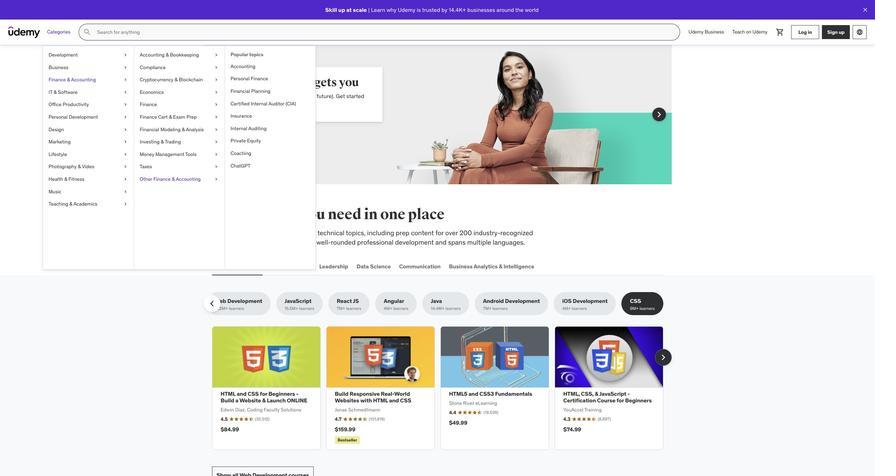 Task type: describe. For each thing, give the bounding box(es) containing it.
office productivity
[[49, 102, 89, 108]]

for inside covering critical workplace skills to technical topics, including prep content for over 200 industry-recognized certifications, our catalog supports well-rounded professional development and spans multiple languages.
[[436, 229, 444, 237]]

close image
[[863, 6, 870, 13]]

react
[[337, 298, 352, 305]]

& inside finance & accounting 'link'
[[67, 77, 70, 83]]

certified
[[231, 101, 250, 107]]

accounting down taxes link
[[176, 176, 201, 182]]

7m+ for android development
[[483, 306, 492, 312]]

xsmall image for teaching & academics
[[123, 201, 128, 208]]

css inside build responsive real-world websites with html and css
[[400, 398, 412, 405]]

2 horizontal spatial business
[[705, 29, 725, 35]]

categories button
[[43, 24, 75, 41]]

insurance link
[[225, 110, 316, 123]]

log in
[[799, 29, 813, 35]]

html5 and css3 fundamentals link
[[449, 391, 533, 398]]

build inside html and css for beginners - build a website & launch online
[[221, 398, 234, 405]]

financial planning link
[[225, 85, 316, 98]]

cryptocurrency & blockchain link
[[134, 74, 225, 86]]

personal finance link
[[225, 73, 316, 85]]

learners inside javascript 15.5m+ learners
[[299, 306, 315, 312]]

catalog
[[265, 238, 287, 247]]

learners inside java 14.4m+ learners
[[446, 306, 461, 312]]

0 horizontal spatial the
[[235, 206, 257, 224]]

and inside html and css for beginners - build a website & launch online
[[237, 391, 247, 398]]

it & software
[[49, 89, 78, 95]]

1 horizontal spatial internal
[[251, 101, 268, 107]]

leadership button
[[318, 258, 350, 275]]

carousel element containing learning that gets you
[[204, 45, 672, 185]]

xsmall image for financial modeling & analysis
[[214, 126, 219, 133]]

0 horizontal spatial in
[[364, 206, 378, 224]]

accounting up compliance
[[140, 52, 165, 58]]

200
[[460, 229, 472, 237]]

lifestyle link
[[43, 149, 134, 161]]

javascript 15.5m+ learners
[[285, 298, 315, 312]]

certifications,
[[212, 238, 252, 247]]

it for it certifications
[[270, 263, 274, 270]]

log
[[799, 29, 807, 35]]

photography
[[49, 164, 77, 170]]

1 your from the left
[[260, 93, 271, 100]]

private equity
[[231, 138, 261, 144]]

xsmall image for finance cert & exam prep
[[214, 114, 219, 121]]

teaching
[[49, 201, 68, 207]]

it & software link
[[43, 86, 134, 99]]

business analytics & intelligence button
[[448, 258, 536, 275]]

you for skills
[[300, 206, 325, 224]]

development for ios development 4m+ learners
[[573, 298, 608, 305]]

trusted
[[422, 6, 441, 13]]

fundamentals
[[495, 391, 533, 398]]

recognized
[[501, 229, 534, 237]]

finance inside the personal finance link
[[251, 76, 268, 82]]

xsmall image for health & fitness
[[123, 176, 128, 183]]

popular topics
[[231, 51, 264, 58]]

finance cert & exam prep link
[[134, 111, 225, 124]]

health
[[49, 176, 63, 182]]

up for sign
[[839, 29, 845, 35]]

xsmall image for design
[[123, 126, 128, 133]]

critical
[[240, 229, 260, 237]]

udemy business link
[[685, 24, 729, 41]]

sign
[[828, 29, 838, 35]]

place
[[408, 206, 445, 224]]

1 horizontal spatial in
[[809, 29, 813, 35]]

you for gets
[[339, 75, 359, 90]]

css inside css 9m+ learners
[[631, 298, 642, 305]]

& inside html, css, & javascript - certification course for beginners
[[595, 391, 599, 398]]

business link
[[43, 61, 134, 74]]

analytics
[[474, 263, 498, 270]]

html inside html and css for beginners - build a website & launch online
[[221, 391, 236, 398]]

photography & video link
[[43, 161, 134, 173]]

finance for finance cert & exam prep
[[140, 114, 157, 120]]

private
[[231, 138, 246, 144]]

coaching link
[[225, 148, 316, 160]]

communication
[[399, 263, 441, 270]]

& inside it & software "link"
[[54, 89, 57, 95]]

7m+ for react js
[[337, 306, 345, 312]]

insurance
[[231, 113, 252, 119]]

1 vertical spatial internal
[[231, 125, 247, 132]]

design link
[[43, 124, 134, 136]]

development for personal development
[[69, 114, 98, 120]]

html and css for beginners - build a website & launch online link
[[221, 391, 308, 405]]

spans
[[448, 238, 466, 247]]

chatgpt
[[231, 163, 251, 169]]

learners inside "angular 4m+ learners"
[[394, 306, 409, 312]]

development for web development 12.2m+ learners
[[228, 298, 262, 305]]

choose a language image
[[857, 29, 864, 36]]

business analytics & intelligence
[[449, 263, 535, 270]]

equity
[[247, 138, 261, 144]]

& inside cryptocurrency & blockchain link
[[175, 77, 178, 83]]

certified internal auditor (cia) link
[[225, 98, 316, 110]]

xsmall image for business
[[123, 64, 128, 71]]

tools
[[185, 151, 197, 158]]

next image
[[658, 352, 669, 363]]

& inside the other finance & accounting link
[[172, 176, 175, 182]]

coaching
[[231, 150, 251, 157]]

business for business
[[49, 64, 68, 70]]

other
[[140, 176, 152, 182]]

compliance link
[[134, 61, 225, 74]]

xsmall image for lifestyle
[[123, 151, 128, 158]]

ios development 4m+ learners
[[563, 298, 608, 312]]

html5 and css3 fundamentals
[[449, 391, 533, 398]]

all
[[212, 206, 233, 224]]

xsmall image for other finance & accounting
[[214, 176, 219, 183]]

and inside build responsive real-world websites with html and css
[[389, 398, 399, 405]]

xsmall image for investing & trading
[[214, 139, 219, 146]]

personal development link
[[43, 111, 134, 124]]

development for android development 7m+ learners
[[505, 298, 540, 305]]

money management tools
[[140, 151, 197, 158]]

for inside html, css, & javascript - certification course for beginners
[[617, 398, 624, 405]]

productivity
[[63, 102, 89, 108]]

web for web development 12.2m+ learners
[[214, 298, 226, 305]]

world
[[525, 6, 539, 13]]

ios
[[563, 298, 572, 305]]

finance cert & exam prep
[[140, 114, 197, 120]]

with inside learning that gets you skills for your present (and your future). get started with us.
[[237, 100, 248, 107]]

a
[[236, 398, 239, 405]]

xsmall image for marketing
[[123, 139, 128, 146]]

finance & accounting link
[[43, 74, 134, 86]]

previous image for 'carousel' element containing learning that gets you
[[211, 109, 222, 120]]

web development button
[[212, 258, 263, 275]]

teach on udemy link
[[729, 24, 772, 41]]

design
[[49, 126, 64, 133]]

css 9m+ learners
[[631, 298, 655, 312]]

previous image for topic filters element at the bottom of the page
[[206, 299, 218, 310]]

data
[[357, 263, 369, 270]]

0 horizontal spatial udemy
[[398, 6, 416, 13]]

all the skills you need in one place
[[212, 206, 445, 224]]

financial for financial planning
[[231, 88, 250, 94]]

finance link
[[134, 99, 225, 111]]

shopping cart with 0 items image
[[777, 28, 785, 36]]

teaching & academics
[[49, 201, 97, 207]]

xsmall image for compliance
[[214, 64, 219, 71]]

modeling
[[161, 126, 181, 133]]

build responsive real-world websites with html and css
[[335, 391, 412, 405]]

supports
[[289, 238, 315, 247]]

technical
[[318, 229, 345, 237]]

websites
[[335, 398, 359, 405]]

android development 7m+ learners
[[483, 298, 540, 312]]

finance for finance & accounting
[[49, 77, 66, 83]]

personal development
[[49, 114, 98, 120]]

for inside learning that gets you skills for your present (and your future). get started with us.
[[252, 93, 259, 100]]

responsive
[[350, 391, 380, 398]]

topics,
[[346, 229, 366, 237]]

it for it & software
[[49, 89, 53, 95]]

javascript inside javascript 15.5m+ learners
[[285, 298, 312, 305]]



Task type: vqa. For each thing, say whether or not it's contained in the screenshot.
Accounting link
yes



Task type: locate. For each thing, give the bounding box(es) containing it.
0 horizontal spatial css
[[248, 391, 259, 398]]

financial inside financial modeling & analysis link
[[140, 126, 159, 133]]

auditing
[[248, 125, 267, 132]]

skills up the workplace
[[260, 206, 298, 224]]

1 vertical spatial you
[[300, 206, 325, 224]]

web inside "button"
[[213, 263, 225, 270]]

need
[[328, 206, 362, 224]]

& inside accounting & bookkeeping 'link'
[[166, 52, 169, 58]]

1 horizontal spatial udemy
[[689, 29, 704, 35]]

& inside finance cert & exam prep link
[[169, 114, 172, 120]]

1 learners from the left
[[229, 306, 244, 312]]

7m+ inside react js 7m+ learners
[[337, 306, 345, 312]]

xsmall image inside development link
[[123, 52, 128, 59]]

1 - from the left
[[296, 391, 299, 398]]

beginners
[[269, 391, 295, 398], [626, 398, 652, 405]]

& inside "investing & trading" link
[[161, 139, 164, 145]]

internal down planning
[[251, 101, 268, 107]]

software
[[58, 89, 78, 95]]

1 vertical spatial carousel element
[[212, 327, 672, 451]]

with
[[237, 100, 248, 107], [361, 398, 372, 405]]

& inside business analytics & intelligence button
[[499, 263, 503, 270]]

scale
[[353, 6, 367, 13]]

0 vertical spatial you
[[339, 75, 359, 90]]

your right (and
[[305, 93, 316, 100]]

xsmall image for office productivity
[[123, 102, 128, 108]]

1 horizontal spatial the
[[516, 6, 524, 13]]

web inside the "web development 12.2m+ learners"
[[214, 298, 226, 305]]

0 horizontal spatial build
[[221, 398, 234, 405]]

build
[[335, 391, 349, 398], [221, 398, 234, 405]]

xsmall image inside finance link
[[214, 102, 219, 108]]

business up the finance & accounting
[[49, 64, 68, 70]]

xsmall image inside personal development link
[[123, 114, 128, 121]]

& inside health & fitness link
[[64, 176, 67, 182]]

it certifications button
[[268, 258, 313, 275]]

xsmall image for economics
[[214, 89, 219, 96]]

7m+ down react
[[337, 306, 345, 312]]

development right android
[[505, 298, 540, 305]]

finance down economics
[[140, 102, 157, 108]]

finance right other
[[153, 176, 171, 182]]

& up software
[[67, 77, 70, 83]]

other finance & accounting
[[140, 176, 201, 182]]

1 horizontal spatial javascript
[[600, 391, 627, 398]]

xsmall image inside it & software "link"
[[123, 89, 128, 96]]

finance inside finance & accounting 'link'
[[49, 77, 66, 83]]

& inside photography & video link
[[78, 164, 81, 170]]

it up office
[[49, 89, 53, 95]]

1 horizontal spatial with
[[361, 398, 372, 405]]

build responsive real-world websites with html and css link
[[335, 391, 412, 405]]

1 horizontal spatial html
[[373, 398, 388, 405]]

& left 'video'
[[78, 164, 81, 170]]

15.5m+
[[285, 306, 298, 312]]

xsmall image for money management tools
[[214, 151, 219, 158]]

xsmall image for it & software
[[123, 89, 128, 96]]

build left a
[[221, 398, 234, 405]]

accounting down business link
[[71, 77, 96, 83]]

you inside learning that gets you skills for your present (and your future). get started with us.
[[339, 75, 359, 90]]

html, css, & javascript - certification course for beginners
[[564, 391, 652, 405]]

7m+ inside "android development 7m+ learners"
[[483, 306, 492, 312]]

the
[[516, 6, 524, 13], [235, 206, 257, 224]]

1 vertical spatial business
[[49, 64, 68, 70]]

one
[[381, 206, 406, 224]]

it inside button
[[270, 263, 274, 270]]

finance inside finance cert & exam prep link
[[140, 114, 157, 120]]

& down taxes link
[[172, 176, 175, 182]]

learning that gets you skills for your present (and your future). get started with us.
[[237, 75, 365, 107]]

- inside html and css for beginners - build a website & launch online
[[296, 391, 299, 398]]

8 learners from the left
[[640, 306, 655, 312]]

javascript up 15.5m+
[[285, 298, 312, 305]]

development inside "button"
[[226, 263, 261, 270]]

xsmall image inside "investing & trading" link
[[214, 139, 219, 146]]

xsmall image inside cryptocurrency & blockchain link
[[214, 77, 219, 83]]

0 horizontal spatial financial
[[140, 126, 159, 133]]

skills up the 'supports' at left
[[294, 229, 309, 237]]

2 vertical spatial business
[[449, 263, 473, 270]]

build left responsive
[[335, 391, 349, 398]]

xsmall image inside business link
[[123, 64, 128, 71]]

development
[[395, 238, 434, 247]]

0 vertical spatial personal
[[231, 76, 250, 82]]

0 horizontal spatial -
[[296, 391, 299, 398]]

1 vertical spatial web
[[214, 298, 226, 305]]

& left trading
[[161, 139, 164, 145]]

learners inside css 9m+ learners
[[640, 306, 655, 312]]

xsmall image inside finance & accounting 'link'
[[123, 77, 128, 83]]

& left launch
[[262, 398, 266, 405]]

for right 'course'
[[617, 398, 624, 405]]

2 7m+ from the left
[[483, 306, 492, 312]]

xsmall image inside the other finance & accounting link
[[214, 176, 219, 183]]

udemy image
[[8, 26, 40, 38]]

teach on udemy
[[733, 29, 768, 35]]

data science button
[[355, 258, 392, 275]]

web for web development
[[213, 263, 225, 270]]

1 horizontal spatial your
[[305, 93, 316, 100]]

us.
[[249, 100, 256, 107]]

|
[[369, 6, 370, 13]]

1 horizontal spatial business
[[449, 263, 473, 270]]

development
[[49, 52, 78, 58], [69, 114, 98, 120], [226, 263, 261, 270], [228, 298, 262, 305], [505, 298, 540, 305], [573, 298, 608, 305]]

0 vertical spatial skills
[[260, 206, 298, 224]]

web development 12.2m+ learners
[[214, 298, 262, 312]]

1 horizontal spatial -
[[628, 391, 630, 398]]

& right teaching at the top left
[[69, 201, 72, 207]]

& left bookkeeping
[[166, 52, 169, 58]]

0 horizontal spatial you
[[300, 206, 325, 224]]

xsmall image for personal development
[[123, 114, 128, 121]]

0 horizontal spatial 4m+
[[384, 306, 393, 312]]

0 vertical spatial with
[[237, 100, 248, 107]]

taxes
[[140, 164, 152, 170]]

0 vertical spatial carousel element
[[204, 45, 672, 185]]

xsmall image inside financial modeling & analysis link
[[214, 126, 219, 133]]

exam
[[173, 114, 185, 120]]

& inside financial modeling & analysis link
[[182, 126, 185, 133]]

udemy business
[[689, 29, 725, 35]]

- right 'course'
[[628, 391, 630, 398]]

financial for financial modeling & analysis
[[140, 126, 159, 133]]

beginners right website
[[269, 391, 295, 398]]

taxes link
[[134, 161, 225, 173]]

1 vertical spatial financial
[[140, 126, 159, 133]]

finance inside the other finance & accounting link
[[153, 176, 171, 182]]

certifications
[[276, 263, 311, 270]]

& up office
[[54, 89, 57, 95]]

other finance & accounting element
[[225, 46, 316, 270]]

xsmall image for accounting & bookkeeping
[[214, 52, 219, 59]]

xsmall image inside taxes link
[[214, 164, 219, 171]]

your
[[260, 93, 271, 100], [305, 93, 316, 100]]

personal up financial planning
[[231, 76, 250, 82]]

2 - from the left
[[628, 391, 630, 398]]

skills inside covering critical workplace skills to technical topics, including prep content for over 200 industry-recognized certifications, our catalog supports well-rounded professional development and spans multiple languages.
[[294, 229, 309, 237]]

0 vertical spatial up
[[339, 6, 345, 13]]

business inside button
[[449, 263, 473, 270]]

finance & accounting
[[49, 77, 96, 83]]

0 horizontal spatial beginners
[[269, 391, 295, 398]]

you up started
[[339, 75, 359, 90]]

communication button
[[398, 258, 442, 275]]

1 horizontal spatial up
[[839, 29, 845, 35]]

learners inside the ios development 4m+ learners
[[572, 306, 587, 312]]

internal up private
[[231, 125, 247, 132]]

log in link
[[792, 25, 820, 39]]

economics
[[140, 89, 164, 95]]

beginners inside html and css for beginners - build a website & launch online
[[269, 391, 295, 398]]

-
[[296, 391, 299, 398], [628, 391, 630, 398]]

for up us.
[[252, 93, 259, 100]]

previous image inside topic filters element
[[206, 299, 218, 310]]

xsmall image for finance & accounting
[[123, 77, 128, 83]]

1 vertical spatial javascript
[[600, 391, 627, 398]]

beginners right 'course'
[[626, 398, 652, 405]]

xsmall image inside compliance link
[[214, 64, 219, 71]]

personal inside the other finance & accounting element
[[231, 76, 250, 82]]

up right sign
[[839, 29, 845, 35]]

music
[[49, 189, 61, 195]]

0 horizontal spatial personal
[[49, 114, 68, 120]]

development inside the ios development 4m+ learners
[[573, 298, 608, 305]]

2 your from the left
[[305, 93, 316, 100]]

0 horizontal spatial business
[[49, 64, 68, 70]]

0 horizontal spatial your
[[260, 93, 271, 100]]

1 vertical spatial in
[[364, 206, 378, 224]]

your up certified internal auditor (cia)
[[260, 93, 271, 100]]

xsmall image inside music link
[[123, 189, 128, 195]]

online
[[287, 398, 308, 405]]

0 horizontal spatial html
[[221, 391, 236, 398]]

3 learners from the left
[[346, 306, 362, 312]]

the up critical
[[235, 206, 257, 224]]

xsmall image inside lifestyle link
[[123, 151, 128, 158]]

learners
[[229, 306, 244, 312], [299, 306, 315, 312], [346, 306, 362, 312], [394, 306, 409, 312], [446, 306, 461, 312], [493, 306, 508, 312], [572, 306, 587, 312], [640, 306, 655, 312]]

sign up
[[828, 29, 845, 35]]

it inside "link"
[[49, 89, 53, 95]]

0 vertical spatial business
[[705, 29, 725, 35]]

0 vertical spatial javascript
[[285, 298, 312, 305]]

0 vertical spatial web
[[213, 263, 225, 270]]

html left website
[[221, 391, 236, 398]]

0 horizontal spatial 7m+
[[337, 306, 345, 312]]

1 horizontal spatial you
[[339, 75, 359, 90]]

1 horizontal spatial personal
[[231, 76, 250, 82]]

development up the 12.2m+
[[228, 298, 262, 305]]

certification
[[564, 398, 596, 405]]

web up the 12.2m+
[[214, 298, 226, 305]]

xsmall image for cryptocurrency & blockchain
[[214, 77, 219, 83]]

html5
[[449, 391, 468, 398]]

html left world
[[373, 398, 388, 405]]

skills
[[237, 93, 251, 100]]

1 vertical spatial up
[[839, 29, 845, 35]]

for inside html and css for beginners - build a website & launch online
[[260, 391, 267, 398]]

chatgpt link
[[225, 160, 316, 172]]

angular 4m+ learners
[[384, 298, 409, 312]]

learners inside react js 7m+ learners
[[346, 306, 362, 312]]

0 vertical spatial previous image
[[211, 109, 222, 120]]

financial up 'investing'
[[140, 126, 159, 133]]

development inside the "web development 12.2m+ learners"
[[228, 298, 262, 305]]

development inside "android development 7m+ learners"
[[505, 298, 540, 305]]

next image
[[654, 109, 665, 120]]

xsmall image inside money management tools link
[[214, 151, 219, 158]]

financial up certified
[[231, 88, 250, 94]]

0 horizontal spatial with
[[237, 100, 248, 107]]

industry-
[[474, 229, 501, 237]]

in up including
[[364, 206, 378, 224]]

with right websites
[[361, 398, 372, 405]]

0 vertical spatial financial
[[231, 88, 250, 94]]

& right css,
[[595, 391, 599, 398]]

financial inside financial planning link
[[231, 88, 250, 94]]

0 horizontal spatial it
[[49, 89, 53, 95]]

investing & trading
[[140, 139, 181, 145]]

1 horizontal spatial it
[[270, 263, 274, 270]]

personal for personal development
[[49, 114, 68, 120]]

world
[[395, 391, 410, 398]]

finance left cert
[[140, 114, 157, 120]]

0 vertical spatial it
[[49, 89, 53, 95]]

5 learners from the left
[[446, 306, 461, 312]]

build inside build responsive real-world websites with html and css
[[335, 391, 349, 398]]

covering
[[212, 229, 239, 237]]

teach
[[733, 29, 745, 35]]

development down categories dropdown button
[[49, 52, 78, 58]]

xsmall image
[[214, 52, 219, 59], [123, 64, 128, 71], [123, 77, 128, 83], [214, 77, 219, 83], [123, 89, 128, 96], [123, 114, 128, 121], [214, 126, 219, 133], [214, 139, 219, 146], [214, 151, 219, 158], [123, 164, 128, 171], [214, 164, 219, 171], [123, 176, 128, 183], [123, 189, 128, 195], [123, 201, 128, 208]]

javascript inside html, css, & javascript - certification course for beginners
[[600, 391, 627, 398]]

business left 'teach'
[[705, 29, 725, 35]]

development right 'ios'
[[573, 298, 608, 305]]

& down compliance link
[[175, 77, 178, 83]]

css inside html and css for beginners - build a website & launch online
[[248, 391, 259, 398]]

4m+ inside the ios development 4m+ learners
[[563, 306, 571, 312]]

1 horizontal spatial 4m+
[[563, 306, 571, 312]]

2 learners from the left
[[299, 306, 315, 312]]

xsmall image inside teaching & academics link
[[123, 201, 128, 208]]

1 horizontal spatial css
[[400, 398, 412, 405]]

carousel element
[[204, 45, 672, 185], [212, 327, 672, 451]]

financial planning
[[231, 88, 271, 94]]

up for skill
[[339, 6, 345, 13]]

it left certifications
[[270, 263, 274, 270]]

previous image
[[211, 109, 222, 120], [206, 299, 218, 310]]

the left world
[[516, 6, 524, 13]]

personal for personal finance
[[231, 76, 250, 82]]

4m+ inside "angular 4m+ learners"
[[384, 306, 393, 312]]

around
[[497, 6, 514, 13]]

up left at
[[339, 6, 345, 13]]

learning
[[237, 75, 288, 90]]

compliance
[[140, 64, 166, 70]]

for right a
[[260, 391, 267, 398]]

1 vertical spatial it
[[270, 263, 274, 270]]

& inside teaching & academics link
[[69, 201, 72, 207]]

is
[[417, 6, 421, 13]]

content
[[411, 229, 434, 237]]

you up to
[[300, 206, 325, 224]]

data science
[[357, 263, 391, 270]]

& inside html and css for beginners - build a website & launch online
[[262, 398, 266, 405]]

in right the log
[[809, 29, 813, 35]]

css right a
[[248, 391, 259, 398]]

1 7m+ from the left
[[337, 306, 345, 312]]

web down certifications,
[[213, 263, 225, 270]]

Search for anything text field
[[96, 26, 672, 38]]

personal up design
[[49, 114, 68, 120]]

submit search image
[[83, 28, 92, 36]]

html inside build responsive real-world websites with html and css
[[373, 398, 388, 405]]

accounting & bookkeeping link
[[134, 49, 225, 61]]

at
[[347, 6, 352, 13]]

1 vertical spatial previous image
[[206, 299, 218, 310]]

1 vertical spatial skills
[[294, 229, 309, 237]]

1 vertical spatial the
[[235, 206, 257, 224]]

development for web development
[[226, 263, 261, 270]]

business for business analytics & intelligence
[[449, 263, 473, 270]]

1 vertical spatial with
[[361, 398, 372, 405]]

with down skills
[[237, 100, 248, 107]]

xsmall image inside economics link
[[214, 89, 219, 96]]

carousel element containing html and css for beginners - build a website & launch online
[[212, 327, 672, 451]]

finance up planning
[[251, 76, 268, 82]]

css right "real-"
[[400, 398, 412, 405]]

xsmall image for photography & video
[[123, 164, 128, 171]]

marketing link
[[43, 136, 134, 149]]

learners inside "android development 7m+ learners"
[[493, 306, 508, 312]]

html, css, & javascript - certification course for beginners link
[[564, 391, 652, 405]]

0 vertical spatial internal
[[251, 101, 268, 107]]

and inside covering critical workplace skills to technical topics, including prep content for over 200 industry-recognized certifications, our catalog supports well-rounded professional development and spans multiple languages.
[[436, 238, 447, 247]]

topic filters element
[[204, 293, 664, 316]]

1 horizontal spatial financial
[[231, 88, 250, 94]]

4m+ down 'ios'
[[563, 306, 571, 312]]

1 horizontal spatial beginners
[[626, 398, 652, 405]]

xsmall image for taxes
[[214, 164, 219, 171]]

1 horizontal spatial build
[[335, 391, 349, 398]]

xsmall image
[[123, 52, 128, 59], [214, 64, 219, 71], [214, 89, 219, 96], [123, 102, 128, 108], [214, 102, 219, 108], [214, 114, 219, 121], [123, 126, 128, 133], [123, 139, 128, 146], [123, 151, 128, 158], [214, 176, 219, 183]]

xsmall image inside "design" link
[[123, 126, 128, 133]]

(cia)
[[286, 101, 296, 107]]

xsmall image for finance
[[214, 102, 219, 108]]

xsmall image inside photography & video link
[[123, 164, 128, 171]]

xsmall image inside marketing link
[[123, 139, 128, 146]]

(and
[[293, 93, 303, 100]]

business
[[705, 29, 725, 35], [49, 64, 68, 70], [449, 263, 473, 270]]

4 learners from the left
[[394, 306, 409, 312]]

0 vertical spatial in
[[809, 29, 813, 35]]

accounting down 'popular' at top
[[231, 63, 256, 70]]

xsmall image inside office productivity link
[[123, 102, 128, 108]]

android
[[483, 298, 504, 305]]

business down spans
[[449, 263, 473, 270]]

1 vertical spatial personal
[[49, 114, 68, 120]]

with inside build responsive real-world websites with html and css
[[361, 398, 372, 405]]

java
[[431, 298, 442, 305]]

investing
[[140, 139, 160, 145]]

finance up it & software
[[49, 77, 66, 83]]

web
[[213, 263, 225, 270], [214, 298, 226, 305]]

internal
[[251, 101, 268, 107], [231, 125, 247, 132]]

- inside html, css, & javascript - certification course for beginners
[[628, 391, 630, 398]]

xsmall image inside accounting & bookkeeping 'link'
[[214, 52, 219, 59]]

javascript right css,
[[600, 391, 627, 398]]

0 horizontal spatial javascript
[[285, 298, 312, 305]]

& right health
[[64, 176, 67, 182]]

1 horizontal spatial 7m+
[[483, 306, 492, 312]]

css up 9m+ at bottom right
[[631, 298, 642, 305]]

fitness
[[68, 176, 84, 182]]

xsmall image inside finance cert & exam prep link
[[214, 114, 219, 121]]

beginners inside html, css, & javascript - certification course for beginners
[[626, 398, 652, 405]]

academics
[[73, 201, 97, 207]]

2 horizontal spatial css
[[631, 298, 642, 305]]

7 learners from the left
[[572, 306, 587, 312]]

for left over
[[436, 229, 444, 237]]

learners inside the "web development 12.2m+ learners"
[[229, 306, 244, 312]]

cert
[[158, 114, 168, 120]]

development down office productivity link
[[69, 114, 98, 120]]

2 horizontal spatial udemy
[[753, 29, 768, 35]]

javascript
[[285, 298, 312, 305], [600, 391, 627, 398]]

accounting link
[[225, 60, 316, 73]]

categories
[[47, 29, 70, 35]]

1 4m+ from the left
[[384, 306, 393, 312]]

7m+ down android
[[483, 306, 492, 312]]

4m+ down angular on the bottom of the page
[[384, 306, 393, 312]]

finance for finance
[[140, 102, 157, 108]]

7m+
[[337, 306, 345, 312], [483, 306, 492, 312]]

- right launch
[[296, 391, 299, 398]]

development down certifications,
[[226, 263, 261, 270]]

& right analytics
[[499, 263, 503, 270]]

xsmall image for music
[[123, 189, 128, 195]]

xsmall image for development
[[123, 52, 128, 59]]

2 4m+ from the left
[[563, 306, 571, 312]]

auditor
[[269, 101, 285, 107]]

6 learners from the left
[[493, 306, 508, 312]]

xsmall image inside health & fitness link
[[123, 176, 128, 183]]

& right cert
[[169, 114, 172, 120]]

0 horizontal spatial up
[[339, 6, 345, 13]]

finance inside finance link
[[140, 102, 157, 108]]

0 vertical spatial the
[[516, 6, 524, 13]]

0 horizontal spatial internal
[[231, 125, 247, 132]]

& left analysis
[[182, 126, 185, 133]]



